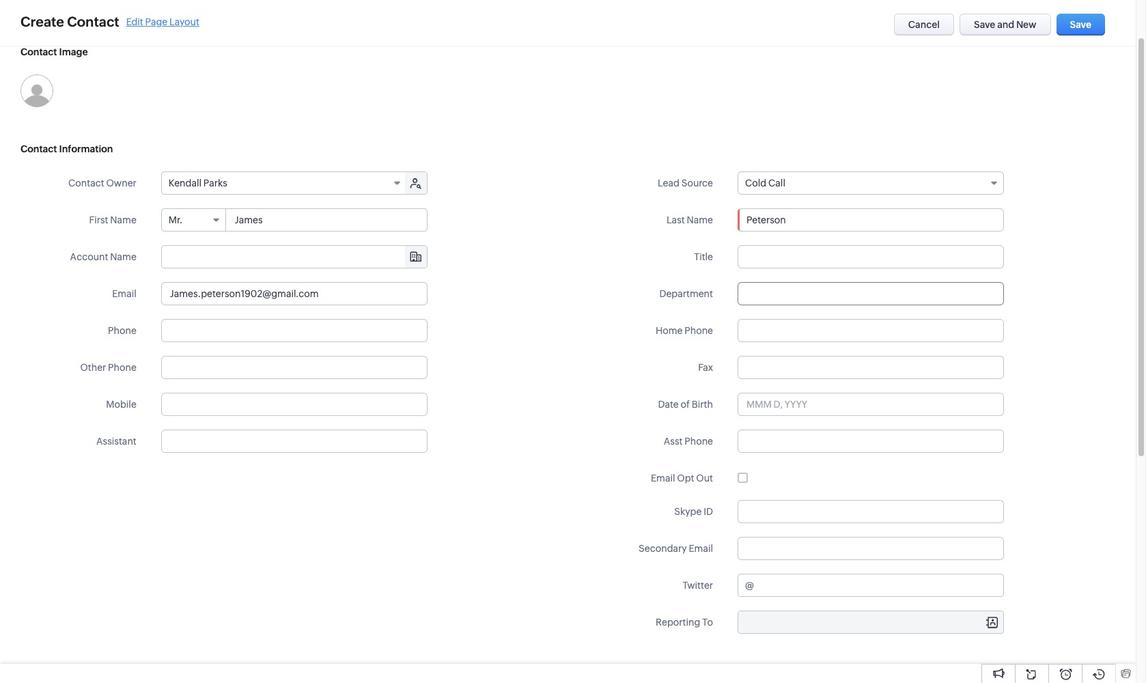 Task type: locate. For each thing, give the bounding box(es) containing it.
2 vertical spatial email
[[689, 543, 713, 554]]

None text field
[[738, 208, 1004, 232], [227, 209, 427, 231], [162, 246, 427, 268], [738, 282, 1004, 305], [738, 319, 1004, 342], [738, 356, 1004, 379], [161, 393, 427, 416], [161, 430, 427, 453], [738, 430, 1004, 453], [738, 537, 1004, 560], [738, 208, 1004, 232], [227, 209, 427, 231], [162, 246, 427, 268], [738, 282, 1004, 305], [738, 319, 1004, 342], [738, 356, 1004, 379], [161, 393, 427, 416], [161, 430, 427, 453], [738, 430, 1004, 453], [738, 537, 1004, 560]]

birth
[[692, 399, 713, 410]]

secondary email
[[639, 543, 713, 554]]

None field
[[162, 246, 427, 268], [738, 611, 1004, 633], [162, 246, 427, 268], [738, 611, 1004, 633]]

account
[[70, 251, 108, 262]]

1 horizontal spatial email
[[651, 473, 675, 484]]

assistant
[[96, 436, 136, 447]]

reporting
[[656, 617, 700, 628]]

email left opt
[[651, 473, 675, 484]]

source
[[682, 178, 713, 189]]

cold
[[745, 178, 767, 189]]

id
[[704, 506, 713, 517]]

0 horizontal spatial save
[[974, 19, 996, 30]]

Mr. field
[[162, 209, 226, 231]]

phone right asst
[[685, 436, 713, 447]]

name right account
[[110, 251, 136, 262]]

layout
[[169, 16, 199, 27]]

phone right 'home'
[[685, 325, 713, 336]]

title
[[694, 251, 713, 262]]

save for save and new
[[974, 19, 996, 30]]

date
[[658, 399, 679, 410]]

asst
[[664, 436, 683, 447]]

twitter
[[683, 580, 713, 591]]

Kendall Parks field
[[162, 172, 406, 194]]

lead
[[658, 178, 680, 189]]

contact down "create"
[[20, 46, 57, 57]]

2 horizontal spatial email
[[689, 543, 713, 554]]

0 horizontal spatial email
[[112, 288, 136, 299]]

1 horizontal spatial save
[[1070, 19, 1092, 30]]

save
[[974, 19, 996, 30], [1070, 19, 1092, 30]]

contact
[[67, 14, 119, 29], [20, 46, 57, 57], [20, 143, 57, 154], [68, 178, 104, 189]]

2 save from the left
[[1070, 19, 1092, 30]]

1 save from the left
[[974, 19, 996, 30]]

contact for contact image
[[20, 46, 57, 57]]

phone right other
[[108, 362, 136, 373]]

save right new
[[1070, 19, 1092, 30]]

edit
[[126, 16, 143, 27]]

email for email opt out
[[651, 473, 675, 484]]

out
[[696, 473, 713, 484]]

MMM D, YYYY text field
[[738, 393, 1004, 416]]

None text field
[[738, 245, 1004, 268], [161, 282, 427, 305], [161, 319, 427, 342], [161, 356, 427, 379], [738, 500, 1004, 523], [756, 575, 1004, 596], [738, 611, 1004, 633], [738, 245, 1004, 268], [161, 282, 427, 305], [161, 319, 427, 342], [161, 356, 427, 379], [738, 500, 1004, 523], [756, 575, 1004, 596], [738, 611, 1004, 633]]

skype id
[[674, 506, 713, 517]]

phone
[[108, 325, 136, 336], [685, 325, 713, 336], [108, 362, 136, 373], [685, 436, 713, 447]]

email down account name
[[112, 288, 136, 299]]

secondary
[[639, 543, 687, 554]]

first
[[89, 215, 108, 225]]

email
[[112, 288, 136, 299], [651, 473, 675, 484], [689, 543, 713, 554]]

home phone
[[656, 325, 713, 336]]

save left and on the right of the page
[[974, 19, 996, 30]]

parks
[[203, 178, 227, 189]]

contact owner
[[68, 178, 136, 189]]

name for first name
[[110, 215, 136, 225]]

save for save
[[1070, 19, 1092, 30]]

name right last
[[687, 215, 713, 225]]

name right first
[[110, 215, 136, 225]]

image
[[59, 46, 88, 57]]

contact down information
[[68, 178, 104, 189]]

0 vertical spatial email
[[112, 288, 136, 299]]

contact left information
[[20, 143, 57, 154]]

last
[[667, 215, 685, 225]]

contact for contact owner
[[68, 178, 104, 189]]

cancel
[[908, 19, 940, 30]]

kendall parks
[[169, 178, 227, 189]]

phone up other phone
[[108, 325, 136, 336]]

email up twitter
[[689, 543, 713, 554]]

name
[[110, 215, 136, 225], [687, 215, 713, 225], [110, 251, 136, 262]]

cold call
[[745, 178, 786, 189]]

1 vertical spatial email
[[651, 473, 675, 484]]

home
[[656, 325, 683, 336]]



Task type: vqa. For each thing, say whether or not it's contained in the screenshot.
Profiles
no



Task type: describe. For each thing, give the bounding box(es) containing it.
contact up image
[[67, 14, 119, 29]]

kendall
[[169, 178, 202, 189]]

edit page layout link
[[126, 16, 199, 27]]

phone for home phone
[[685, 325, 713, 336]]

information
[[59, 143, 113, 154]]

save and new button
[[960, 14, 1051, 36]]

skype
[[674, 506, 702, 517]]

Cold Call field
[[738, 171, 1004, 195]]

last name
[[667, 215, 713, 225]]

account name
[[70, 251, 136, 262]]

contact image
[[20, 46, 88, 57]]

image image
[[20, 74, 53, 107]]

email for email
[[112, 288, 136, 299]]

new
[[1017, 19, 1037, 30]]

mobile
[[106, 399, 136, 410]]

cancel button
[[894, 14, 954, 36]]

create contact edit page layout
[[20, 14, 199, 29]]

of
[[681, 399, 690, 410]]

phone for asst phone
[[685, 436, 713, 447]]

opt
[[677, 473, 694, 484]]

name for account name
[[110, 251, 136, 262]]

email opt out
[[651, 473, 713, 484]]

date of birth
[[658, 399, 713, 410]]

fax
[[698, 362, 713, 373]]

page
[[145, 16, 168, 27]]

department
[[660, 288, 713, 299]]

other
[[80, 362, 106, 373]]

name for last name
[[687, 215, 713, 225]]

contact information
[[20, 143, 113, 154]]

mr.
[[169, 215, 183, 225]]

owner
[[106, 178, 136, 189]]

call
[[769, 178, 786, 189]]

first name
[[89, 215, 136, 225]]

create
[[20, 14, 64, 29]]

reporting to
[[656, 617, 713, 628]]

to
[[702, 617, 713, 628]]

and
[[997, 19, 1015, 30]]

other phone
[[80, 362, 136, 373]]

@
[[745, 580, 754, 591]]

contact for contact information
[[20, 143, 57, 154]]

phone for other phone
[[108, 362, 136, 373]]

save and new
[[974, 19, 1037, 30]]

asst phone
[[664, 436, 713, 447]]

lead source
[[658, 178, 713, 189]]

save button
[[1057, 14, 1105, 36]]



